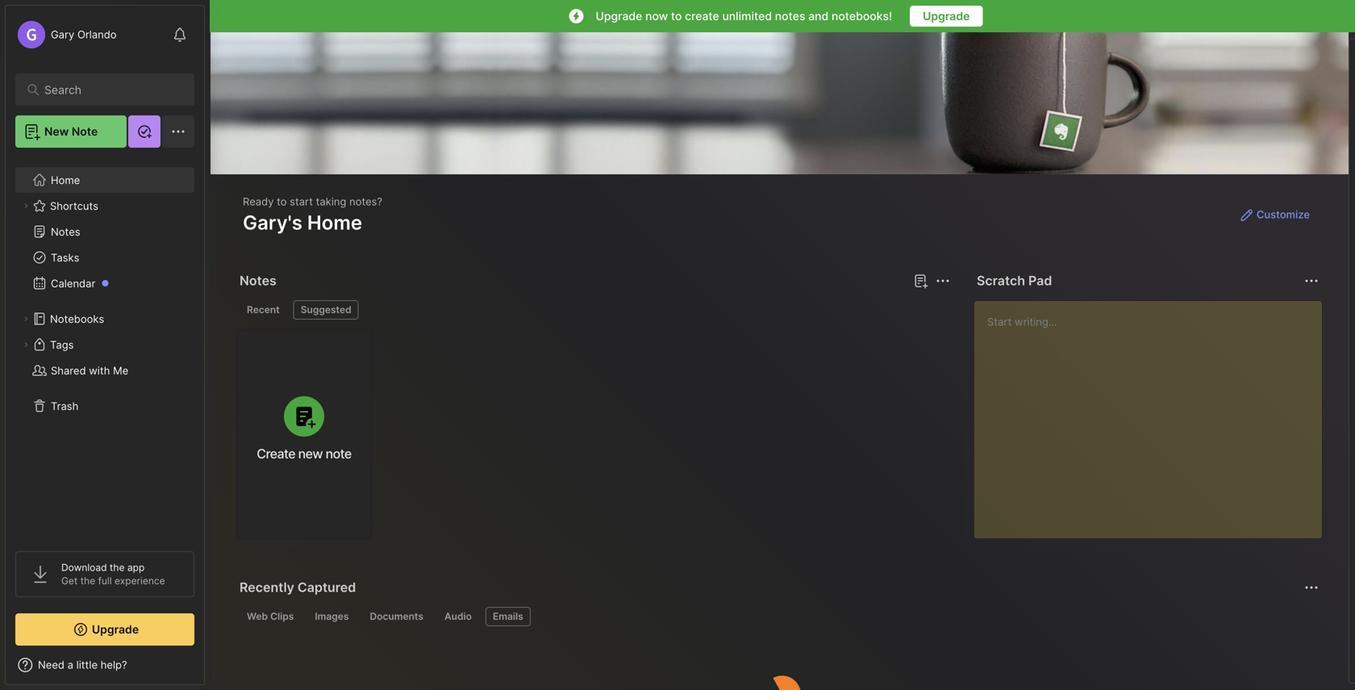 Task type: describe. For each thing, give the bounding box(es) containing it.
note
[[72, 125, 98, 138]]

scratch pad
[[977, 273, 1053, 289]]

ready
[[243, 195, 274, 208]]

notebooks
[[50, 313, 104, 325]]

documents tab
[[363, 607, 431, 626]]

clips
[[270, 611, 294, 622]]

more actions image inside field
[[1303, 271, 1322, 291]]

gary
[[51, 28, 74, 41]]

now
[[646, 9, 668, 23]]

notes inside button
[[240, 273, 277, 289]]

shortcuts button
[[15, 193, 194, 219]]

recently
[[240, 579, 294, 595]]

with
[[89, 364, 110, 377]]

1 horizontal spatial to
[[671, 9, 682, 23]]

none search field inside the main element
[[44, 80, 173, 99]]

expand notebooks image
[[21, 314, 31, 324]]

home inside tree
[[51, 174, 80, 186]]

new note
[[44, 125, 98, 138]]

images
[[315, 611, 349, 622]]

gary orlando
[[51, 28, 117, 41]]

images tab
[[308, 607, 356, 626]]

web
[[247, 611, 268, 622]]

gary's
[[243, 211, 303, 234]]

trash link
[[15, 393, 194, 419]]

notes button
[[236, 268, 280, 294]]

app
[[127, 562, 145, 573]]

suggested
[[301, 304, 352, 316]]

unlimited
[[723, 9, 772, 23]]

scratch pad button
[[974, 268, 1056, 294]]

create
[[685, 9, 720, 23]]

note
[[326, 446, 352, 462]]

notebooks link
[[15, 306, 194, 332]]

shared with me link
[[15, 358, 194, 383]]

download the app get the full experience
[[61, 562, 165, 587]]

create
[[257, 446, 295, 462]]

documents
[[370, 611, 424, 622]]

to inside ready to start taking notes? gary's home
[[277, 195, 287, 208]]

0 horizontal spatial the
[[80, 575, 95, 587]]

notes link
[[15, 219, 194, 245]]

full
[[98, 575, 112, 587]]

shared with me
[[51, 364, 128, 377]]

taking
[[316, 195, 347, 208]]

Search text field
[[44, 82, 173, 98]]

expand tags image
[[21, 340, 31, 349]]

customize button
[[1233, 202, 1317, 228]]

1 more actions image from the left
[[934, 271, 953, 291]]

tags
[[50, 338, 74, 351]]

more actions field for scratch pad
[[1301, 270, 1324, 292]]

notes?
[[350, 195, 383, 208]]

experience
[[115, 575, 165, 587]]

need a little help?
[[38, 659, 127, 671]]

1 horizontal spatial the
[[110, 562, 125, 573]]

upgrade for upgrade now to create unlimited notes and notebooks!
[[596, 9, 643, 23]]

upgrade for upgrade button
[[923, 9, 970, 23]]

and
[[809, 9, 829, 23]]

tab list for recently captured
[[240, 607, 1317, 626]]

tab list for notes
[[240, 300, 948, 320]]

home inside ready to start taking notes? gary's home
[[307, 211, 362, 234]]

shortcuts
[[50, 200, 98, 212]]

captured
[[298, 579, 356, 595]]

audio tab
[[437, 607, 479, 626]]



Task type: locate. For each thing, give the bounding box(es) containing it.
more actions image down customize
[[1303, 271, 1322, 291]]

Account field
[[15, 19, 117, 51]]

home
[[51, 174, 80, 186], [307, 211, 362, 234]]

upgrade inside button
[[923, 9, 970, 23]]

More actions field
[[932, 270, 955, 292], [1301, 270, 1324, 292], [1301, 576, 1324, 599]]

1 horizontal spatial more actions image
[[1303, 271, 1322, 291]]

tab list
[[240, 300, 948, 320], [240, 607, 1317, 626]]

web clips tab
[[240, 607, 301, 626]]

1 horizontal spatial notes
[[240, 273, 277, 289]]

pad
[[1029, 273, 1053, 289]]

emails tab
[[486, 607, 531, 626]]

tasks button
[[15, 245, 194, 270]]

to
[[671, 9, 682, 23], [277, 195, 287, 208]]

the up full
[[110, 562, 125, 573]]

more actions image
[[1303, 578, 1322, 597]]

WHAT'S NEW field
[[6, 652, 204, 678]]

0 vertical spatial home
[[51, 174, 80, 186]]

1 vertical spatial notes
[[240, 273, 277, 289]]

click to collapse image
[[204, 660, 216, 680]]

customize
[[1257, 208, 1311, 221]]

0 vertical spatial tab list
[[240, 300, 948, 320]]

1 horizontal spatial upgrade
[[596, 9, 643, 23]]

shared
[[51, 364, 86, 377]]

trash
[[51, 400, 78, 412]]

1 vertical spatial home
[[307, 211, 362, 234]]

1 horizontal spatial home
[[307, 211, 362, 234]]

need
[[38, 659, 65, 671]]

notes up 'tasks'
[[51, 225, 80, 238]]

0 vertical spatial notes
[[51, 225, 80, 238]]

web clips
[[247, 611, 294, 622]]

tab list containing recent
[[240, 300, 948, 320]]

home down taking
[[307, 211, 362, 234]]

tab list containing web clips
[[240, 607, 1317, 626]]

orlando
[[77, 28, 117, 41]]

little
[[76, 659, 98, 671]]

more actions image
[[934, 271, 953, 291], [1303, 271, 1322, 291]]

a
[[68, 659, 73, 671]]

recently captured button
[[236, 575, 359, 600]]

recently captured
[[240, 579, 356, 595]]

tree inside the main element
[[6, 157, 204, 537]]

tree
[[6, 157, 204, 537]]

upgrade button
[[15, 613, 195, 646]]

2 horizontal spatial upgrade
[[923, 9, 970, 23]]

new
[[44, 125, 69, 138]]

home link
[[15, 167, 195, 193]]

notebooks!
[[832, 9, 893, 23]]

more actions field for recently captured
[[1301, 576, 1324, 599]]

0 horizontal spatial notes
[[51, 225, 80, 238]]

notes
[[775, 9, 806, 23]]

upgrade
[[596, 9, 643, 23], [923, 9, 970, 23], [92, 623, 139, 636]]

suggested tab
[[294, 300, 359, 320]]

notes inside the main element
[[51, 225, 80, 238]]

0 vertical spatial to
[[671, 9, 682, 23]]

0 horizontal spatial home
[[51, 174, 80, 186]]

the
[[110, 562, 125, 573], [80, 575, 95, 587]]

emails
[[493, 611, 524, 622]]

1 tab list from the top
[[240, 300, 948, 320]]

recent
[[247, 304, 280, 316]]

1 vertical spatial to
[[277, 195, 287, 208]]

calendar button
[[15, 270, 194, 296]]

ready to start taking notes? gary's home
[[243, 195, 383, 234]]

me
[[113, 364, 128, 377]]

notes
[[51, 225, 80, 238], [240, 273, 277, 289]]

2 more actions image from the left
[[1303, 271, 1322, 291]]

upgrade button
[[910, 6, 983, 27]]

help?
[[101, 659, 127, 671]]

1 vertical spatial tab list
[[240, 607, 1317, 626]]

main element
[[0, 0, 210, 690]]

notes up recent
[[240, 273, 277, 289]]

upgrade now to create unlimited notes and notebooks!
[[596, 9, 893, 23]]

start
[[290, 195, 313, 208]]

download
[[61, 562, 107, 573]]

tags button
[[15, 332, 194, 358]]

audio
[[445, 611, 472, 622]]

tasks
[[51, 251, 79, 264]]

None search field
[[44, 80, 173, 99]]

home up shortcuts
[[51, 174, 80, 186]]

tree containing home
[[6, 157, 204, 537]]

Start writing… text field
[[988, 301, 1322, 525]]

0 horizontal spatial more actions image
[[934, 271, 953, 291]]

the down the download
[[80, 575, 95, 587]]

to left start
[[277, 195, 287, 208]]

calendar
[[51, 277, 95, 290]]

more actions image left scratch at the top right
[[934, 271, 953, 291]]

1 vertical spatial the
[[80, 575, 95, 587]]

scratch
[[977, 273, 1026, 289]]

to right now on the top left of page
[[671, 9, 682, 23]]

2 tab list from the top
[[240, 607, 1317, 626]]

new
[[298, 446, 323, 462]]

upgrade inside popup button
[[92, 623, 139, 636]]

get
[[61, 575, 78, 587]]

recent tab
[[240, 300, 287, 320]]

0 horizontal spatial to
[[277, 195, 287, 208]]

create new note
[[257, 446, 352, 462]]

create new note button
[[236, 329, 372, 539]]

0 vertical spatial the
[[110, 562, 125, 573]]

0 horizontal spatial upgrade
[[92, 623, 139, 636]]



Task type: vqa. For each thing, say whether or not it's contained in the screenshot.
Ready at the left top of page
yes



